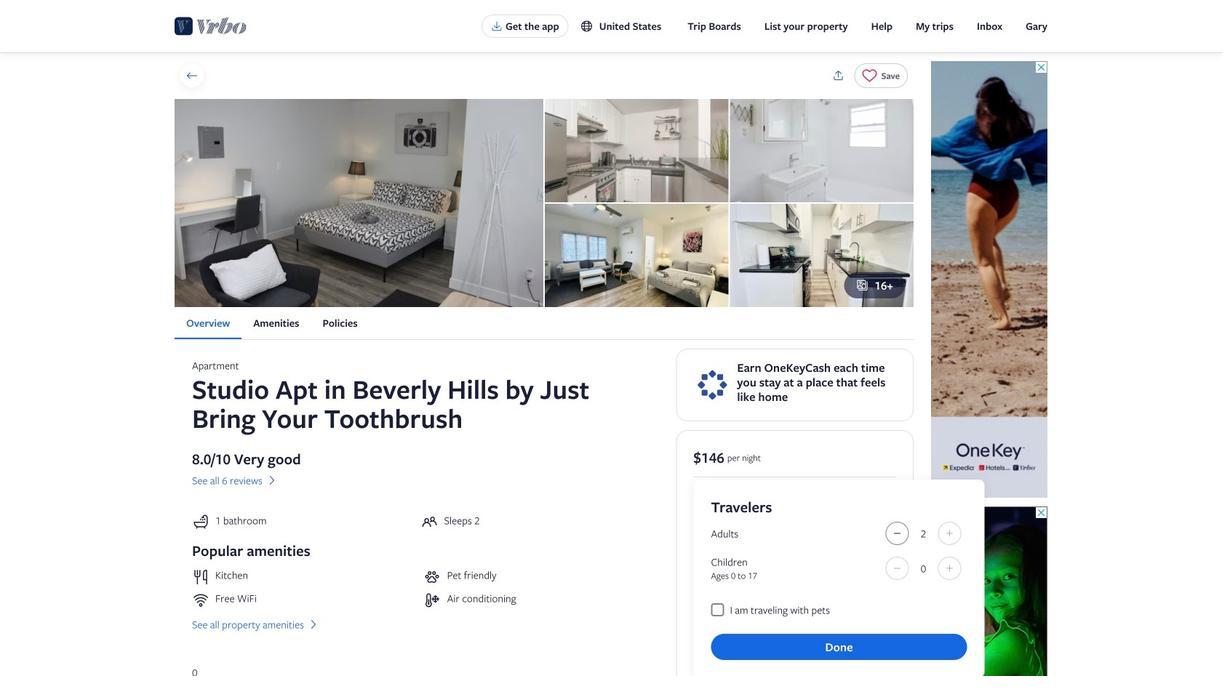 Task type: vqa. For each thing, say whether or not it's contained in the screenshot.
See all properties icon at the top of the page
yes



Task type: describe. For each thing, give the bounding box(es) containing it.
children + image
[[941, 563, 959, 574]]

download the app button image
[[491, 20, 503, 32]]

share image
[[832, 69, 846, 82]]

0 vertical spatial medium image
[[266, 474, 279, 487]]

bathroom image
[[731, 99, 914, 202]]

show all 16 images image
[[856, 279, 869, 292]]

small image
[[581, 20, 594, 33]]

1 vertical spatial private kitchen image
[[731, 204, 914, 307]]

adults - image
[[889, 528, 907, 540]]

vrbo logo image
[[175, 15, 247, 38]]

room image
[[175, 99, 544, 307]]



Task type: locate. For each thing, give the bounding box(es) containing it.
1 horizontal spatial private kitchen image
[[731, 204, 914, 307]]

private kitchen image
[[545, 99, 729, 202], [731, 204, 914, 307]]

1 vertical spatial medium image
[[307, 618, 320, 631]]

adults + image
[[941, 528, 959, 540]]

living area image
[[545, 204, 729, 307]]

0 horizontal spatial medium image
[[266, 474, 279, 487]]

medium image
[[266, 474, 279, 487], [307, 618, 320, 631]]

list
[[175, 307, 914, 339]]

children - image
[[889, 563, 907, 574]]

see all properties image
[[186, 69, 199, 82]]

0 horizontal spatial private kitchen image
[[545, 99, 729, 202]]

0 vertical spatial private kitchen image
[[545, 99, 729, 202]]

list item
[[192, 569, 418, 586], [424, 569, 650, 586], [192, 592, 418, 609], [424, 592, 650, 609]]

1 horizontal spatial medium image
[[307, 618, 320, 631]]



